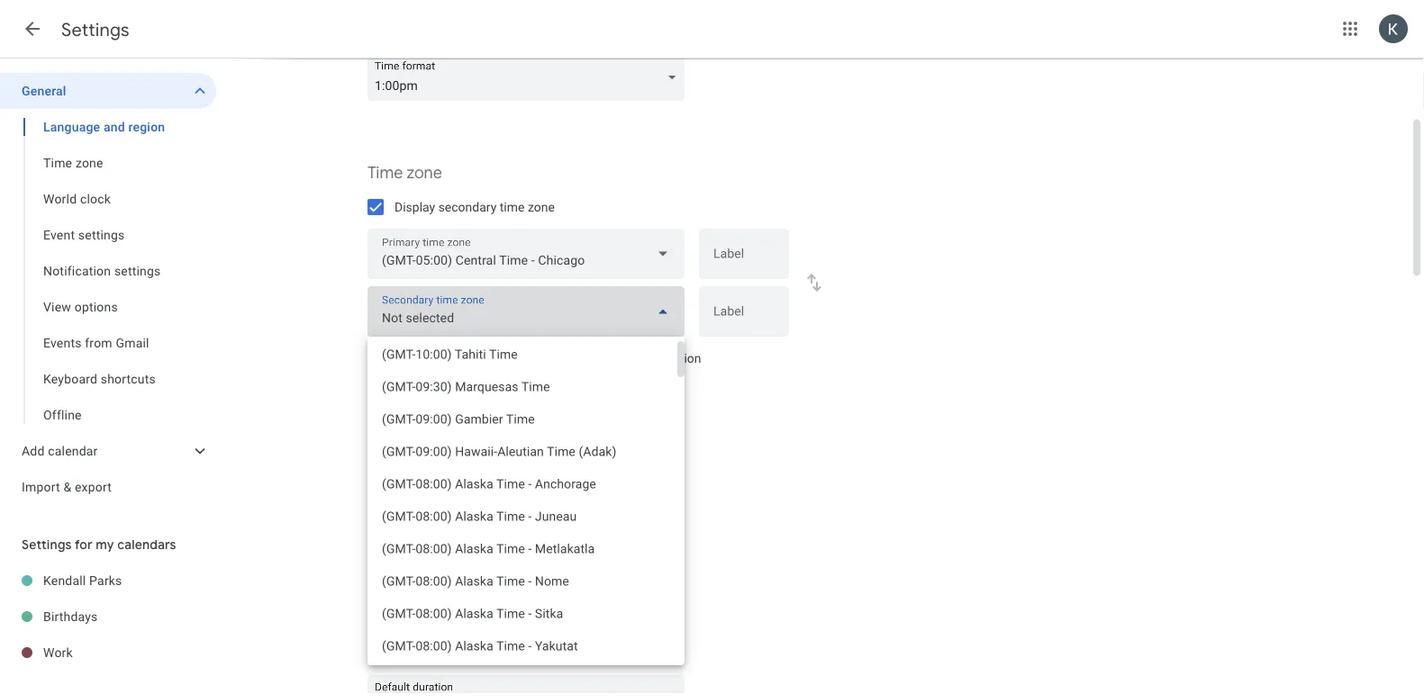 Task type: describe. For each thing, give the bounding box(es) containing it.
region
[[128, 119, 165, 134]]

kendall parks
[[43, 574, 122, 589]]

language
[[43, 119, 100, 134]]

from
[[85, 336, 112, 351]]

export
[[75, 480, 112, 495]]

0 horizontal spatial event settings
[[43, 228, 125, 242]]

learn more about how google calendar works across
[[368, 388, 627, 401]]

0 horizontal spatial time
[[500, 200, 525, 214]]

1 horizontal spatial clock
[[415, 471, 454, 491]]

import & export
[[22, 480, 112, 495]]

0 horizontal spatial world
[[43, 192, 77, 206]]

1 vertical spatial my
[[96, 537, 114, 553]]

birthdays
[[43, 610, 98, 625]]

1 horizontal spatial world clock
[[368, 471, 454, 491]]

(gmt minus 08:00)alaska time - metlakatla option
[[368, 534, 678, 566]]

for
[[75, 537, 93, 553]]

learn
[[368, 388, 395, 401]]

2 vertical spatial settings
[[412, 642, 470, 662]]

1 vertical spatial time
[[541, 351, 566, 366]]

(gmt minus 09:30)marquesas time option
[[368, 371, 678, 404]]

(gmt minus 09:00)gambier time option
[[368, 404, 678, 436]]

Label for primary time zone. text field
[[714, 248, 775, 273]]

(gmt minus 10:00)hawaii-aleutian standard time option
[[368, 306, 678, 339]]

shortcuts
[[101, 372, 156, 387]]

show world clock
[[395, 508, 493, 523]]

zone inside group
[[76, 155, 103, 170]]

zone right secondary on the left of page
[[528, 200, 555, 214]]

kendall parks tree item
[[0, 563, 216, 599]]

(gmt minus 10:00)tahiti time option
[[368, 339, 678, 371]]

add calendar
[[22, 444, 98, 459]]

(gmt minus 09:00)hawaii-aleutian time (adak) option
[[368, 436, 678, 469]]

1 to from the left
[[419, 351, 430, 366]]

across
[[592, 388, 625, 401]]

works
[[561, 388, 590, 401]]

add
[[22, 444, 45, 459]]

ask
[[395, 351, 416, 366]]

2 horizontal spatial clock
[[463, 508, 493, 523]]

1 horizontal spatial world
[[368, 471, 411, 491]]

(gmt minus 08:00)alaska time - nome option
[[368, 566, 678, 598]]

view options
[[43, 300, 118, 315]]

1 vertical spatial settings
[[114, 264, 161, 278]]

1 horizontal spatial time
[[368, 163, 403, 183]]

kendall
[[43, 574, 86, 589]]

offline
[[43, 408, 82, 423]]

world clock inside group
[[43, 192, 111, 206]]

world
[[429, 508, 460, 523]]

about
[[425, 388, 453, 401]]

settings for my calendars tree
[[0, 563, 216, 671]]



Task type: vqa. For each thing, say whether or not it's contained in the screenshot.
rightmost To
yes



Task type: locate. For each thing, give the bounding box(es) containing it.
to left current
[[599, 351, 611, 366]]

1 vertical spatial event settings
[[368, 642, 470, 662]]

time
[[500, 200, 525, 214], [541, 351, 566, 366]]

1 horizontal spatial event settings
[[368, 642, 470, 662]]

zone up the 'works'
[[569, 351, 596, 366]]

primary
[[495, 351, 538, 366]]

ask to update my primary time zone to current location
[[395, 351, 702, 366]]

time
[[43, 155, 72, 170], [368, 163, 403, 183]]

0 vertical spatial clock
[[80, 192, 111, 206]]

time up the display
[[368, 163, 403, 183]]

time zone
[[43, 155, 103, 170], [368, 163, 442, 183]]

1 horizontal spatial my
[[475, 351, 492, 366]]

Label for secondary time zone. text field
[[714, 306, 775, 331]]

1 vertical spatial world
[[368, 471, 411, 491]]

settings for settings
[[61, 18, 130, 41]]

and
[[104, 119, 125, 134]]

clock
[[80, 192, 111, 206], [415, 471, 454, 491], [463, 508, 493, 523]]

settings heading
[[61, 18, 130, 41]]

world clock up 'notification'
[[43, 192, 111, 206]]

time down language
[[43, 155, 72, 170]]

1 vertical spatial world clock
[[368, 471, 454, 491]]

0 horizontal spatial event
[[43, 228, 75, 242]]

options
[[75, 300, 118, 315]]

1 horizontal spatial time zone
[[368, 163, 442, 183]]

events from gmail
[[43, 336, 149, 351]]

event
[[43, 228, 75, 242], [368, 642, 408, 662]]

settings for settings for my calendars
[[22, 537, 72, 553]]

calendar
[[515, 388, 558, 401]]

0 horizontal spatial my
[[96, 537, 114, 553]]

clock up the notification settings
[[80, 192, 111, 206]]

tree containing general
[[0, 73, 216, 506]]

google
[[478, 388, 512, 401]]

1 horizontal spatial time
[[541, 351, 566, 366]]

group containing language and region
[[0, 109, 216, 433]]

0 vertical spatial settings
[[61, 18, 130, 41]]

zone up the display
[[407, 163, 442, 183]]

(gmt minus 08:00)alaska time - sitka option
[[368, 598, 678, 631]]

work
[[43, 646, 73, 661]]

1 vertical spatial clock
[[415, 471, 454, 491]]

(gmt minus 08:00)alaska time - anchorage option
[[368, 469, 678, 501]]

time inside group
[[43, 155, 72, 170]]

0 horizontal spatial time
[[43, 155, 72, 170]]

my right update
[[475, 351, 492, 366]]

settings up options
[[114, 264, 161, 278]]

0 vertical spatial world clock
[[43, 192, 111, 206]]

calendars
[[117, 537, 176, 553]]

birthdays tree item
[[0, 599, 216, 635]]

0 horizontal spatial clock
[[80, 192, 111, 206]]

general
[[22, 83, 66, 98]]

language and region
[[43, 119, 165, 134]]

0 vertical spatial my
[[475, 351, 492, 366]]

1 vertical spatial event
[[368, 642, 408, 662]]

go back image
[[22, 18, 43, 40]]

settings for my calendars
[[22, 537, 176, 553]]

settings up (gmt minus 08:00)pitcairn time option
[[412, 642, 470, 662]]

world down language
[[43, 192, 77, 206]]

world clock up show
[[368, 471, 454, 491]]

location
[[657, 351, 702, 366]]

0 horizontal spatial world clock
[[43, 192, 111, 206]]

2 to from the left
[[599, 351, 611, 366]]

(gmt minus 08:00)alaska time - juneau option
[[368, 501, 678, 534]]

keyboard
[[43, 372, 97, 387]]

(gmt minus 08:00)alaska time - yakutat option
[[368, 631, 678, 663]]

import
[[22, 480, 60, 495]]

0 horizontal spatial time zone
[[43, 155, 103, 170]]

time right secondary on the left of page
[[500, 200, 525, 214]]

world clock
[[43, 192, 111, 206], [368, 471, 454, 491]]

events
[[43, 336, 82, 351]]

0 vertical spatial event
[[43, 228, 75, 242]]

time zone down language
[[43, 155, 103, 170]]

clock right world
[[463, 508, 493, 523]]

secondary
[[439, 200, 497, 214]]

1 vertical spatial settings
[[22, 537, 72, 553]]

show
[[395, 508, 426, 523]]

gmail
[[116, 336, 149, 351]]

my
[[475, 351, 492, 366], [96, 537, 114, 553]]

general tree item
[[0, 73, 216, 109]]

2 vertical spatial clock
[[463, 508, 493, 523]]

zone down 'language and region'
[[76, 155, 103, 170]]

settings
[[78, 228, 125, 242], [114, 264, 161, 278], [412, 642, 470, 662]]

display
[[395, 200, 435, 214]]

more
[[397, 388, 422, 401]]

view
[[43, 300, 71, 315]]

time zone up the display
[[368, 163, 442, 183]]

world
[[43, 192, 77, 206], [368, 471, 411, 491]]

event inside group
[[43, 228, 75, 242]]

zone
[[76, 155, 103, 170], [407, 163, 442, 183], [528, 200, 555, 214], [569, 351, 596, 366]]

calendar
[[48, 444, 98, 459]]

work link
[[43, 635, 216, 671]]

clock up show world clock
[[415, 471, 454, 491]]

settings up the notification settings
[[78, 228, 125, 242]]

update
[[433, 351, 472, 366]]

birthdays link
[[43, 599, 216, 635]]

group
[[0, 109, 216, 433]]

0 vertical spatial event settings
[[43, 228, 125, 242]]

notification
[[43, 264, 111, 278]]

parks
[[89, 574, 122, 589]]

(gmt minus 08:00)pitcairn time option
[[368, 663, 678, 695]]

event settings
[[43, 228, 125, 242], [368, 642, 470, 662]]

work tree item
[[0, 635, 216, 671]]

keyboard shortcuts
[[43, 372, 156, 387]]

settings up 'general' tree item
[[61, 18, 130, 41]]

settings
[[61, 18, 130, 41], [22, 537, 72, 553]]

to right ask
[[419, 351, 430, 366]]

notification settings
[[43, 264, 161, 278]]

1 horizontal spatial to
[[599, 351, 611, 366]]

1 horizontal spatial event
[[368, 642, 408, 662]]

0 vertical spatial world
[[43, 192, 77, 206]]

my right for
[[96, 537, 114, 553]]

tree
[[0, 73, 216, 506]]

current
[[614, 351, 653, 366]]

display secondary time zone
[[395, 200, 555, 214]]

time right primary
[[541, 351, 566, 366]]

0 vertical spatial settings
[[78, 228, 125, 242]]

0 vertical spatial time
[[500, 200, 525, 214]]

&
[[63, 480, 72, 495]]

secondary time zone list box
[[368, 156, 678, 695]]

to
[[419, 351, 430, 366], [599, 351, 611, 366]]

how
[[455, 388, 476, 401]]

None field
[[368, 54, 692, 101], [368, 229, 685, 279], [368, 287, 685, 337], [368, 54, 692, 101], [368, 229, 685, 279], [368, 287, 685, 337]]

0 horizontal spatial to
[[419, 351, 430, 366]]

world up show
[[368, 471, 411, 491]]

settings left for
[[22, 537, 72, 553]]



